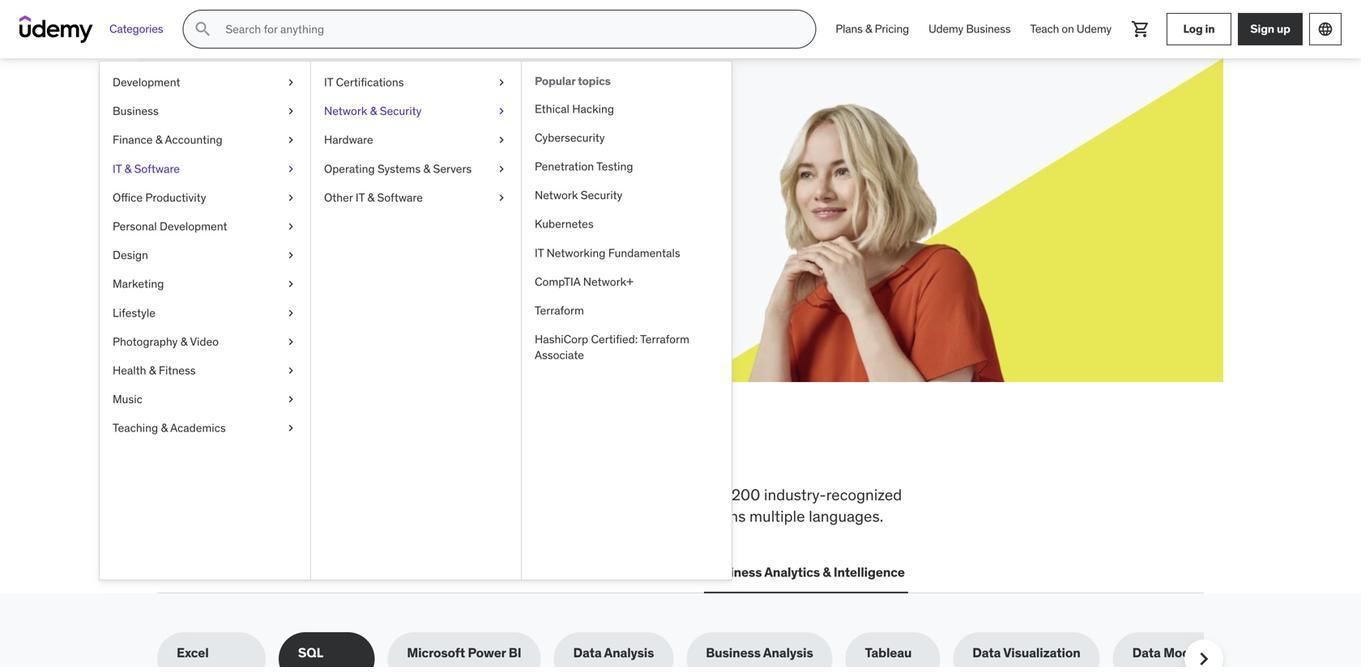 Task type: vqa. For each thing, say whether or not it's contained in the screenshot.
xsmall icon inside the Lifestyle link
yes



Task type: describe. For each thing, give the bounding box(es) containing it.
teach on udemy
[[1031, 22, 1112, 36]]

design
[[113, 248, 148, 263]]

finance & accounting
[[113, 133, 223, 147]]

1 horizontal spatial software
[[377, 190, 423, 205]]

network security
[[535, 188, 623, 203]]

xsmall image for hardware
[[495, 132, 508, 148]]

0 horizontal spatial software
[[134, 162, 180, 176]]

office productivity link
[[100, 183, 310, 212]]

finance & accounting link
[[100, 126, 310, 155]]

& for security
[[370, 104, 377, 118]]

marketing link
[[100, 270, 310, 299]]

skills inside covering critical workplace skills to technical topics, including prep content for over 200 industry-recognized certifications, our catalog supports well-rounded professional development and spans multiple languages.
[[347, 485, 381, 505]]

1 vertical spatial in
[[510, 432, 542, 474]]

it for it & software link
[[113, 162, 122, 176]]

through
[[258, 187, 304, 204]]

covering critical workplace skills to technical topics, including prep content for over 200 industry-recognized certifications, our catalog supports well-rounded professional development and spans multiple languages.
[[157, 485, 902, 527]]

music
[[113, 392, 142, 407]]

hardware link
[[311, 126, 521, 155]]

it & software link
[[100, 155, 310, 183]]

teach on udemy link
[[1021, 10, 1122, 49]]

it & software
[[113, 162, 180, 176]]

hardware
[[324, 133, 373, 147]]

leadership button
[[403, 554, 477, 593]]

choose a language image
[[1318, 21, 1334, 37]]

systems
[[378, 162, 421, 176]]

office productivity
[[113, 190, 206, 205]]

kubernetes
[[535, 217, 594, 232]]

0 horizontal spatial security
[[380, 104, 422, 118]]

academics
[[170, 421, 226, 436]]

pricing
[[875, 22, 909, 36]]

prep
[[584, 485, 616, 505]]

2 udemy from the left
[[1077, 22, 1112, 36]]

sign up link
[[1238, 13, 1303, 45]]

kubernetes link
[[522, 210, 732, 239]]

xsmall image for health & fitness
[[284, 363, 297, 379]]

shopping cart with 0 items image
[[1131, 19, 1151, 39]]

certifications,
[[157, 507, 251, 527]]

business for business
[[113, 104, 159, 118]]

testing
[[597, 159, 633, 174]]

& inside operating systems & servers link
[[424, 162, 431, 176]]

business analytics & intelligence
[[707, 565, 905, 581]]

to
[[385, 485, 399, 505]]

hacking
[[572, 102, 614, 116]]

business link
[[100, 97, 310, 126]]

xsmall image for operating systems & servers
[[495, 161, 508, 177]]

& for pricing
[[866, 22, 872, 36]]

xsmall image for finance & accounting
[[284, 132, 297, 148]]

xsmall image for photography & video
[[284, 334, 297, 350]]

xsmall image for marketing
[[284, 277, 297, 292]]

it for it certifications 'link'
[[324, 75, 333, 90]]

200
[[732, 485, 761, 505]]

photography
[[113, 335, 178, 349]]

personal development
[[113, 219, 227, 234]]

teach
[[1031, 22, 1060, 36]]

15.
[[333, 187, 348, 204]]

with
[[345, 169, 369, 186]]

xsmall image for music
[[284, 392, 297, 408]]

for inside covering critical workplace skills to technical topics, including prep content for over 200 industry-recognized certifications, our catalog supports well-rounded professional development and spans multiple languages.
[[676, 485, 695, 505]]

next image
[[1191, 647, 1217, 668]]

1 udemy from the left
[[929, 22, 964, 36]]

workplace
[[272, 485, 343, 505]]

Search for anything text field
[[222, 15, 796, 43]]

supports
[[335, 507, 396, 527]]

course.
[[382, 169, 425, 186]]

one
[[548, 432, 606, 474]]

it certifications button
[[288, 554, 390, 593]]

network for network security
[[535, 188, 578, 203]]

skills for your future expand your potential with a course. starting at just $12.99 through dec 15.
[[216, 129, 513, 204]]

for inside skills for your future expand your potential with a course. starting at just $12.99 through dec 15.
[[293, 129, 331, 163]]

popular topics
[[535, 74, 611, 88]]

all
[[157, 432, 205, 474]]

& for fitness
[[149, 363, 156, 378]]

it networking fundamentals link
[[522, 239, 732, 268]]

web development button
[[157, 554, 275, 593]]

multiple
[[750, 507, 805, 527]]

lifestyle link
[[100, 299, 310, 328]]

certifications for it certifications 'link'
[[336, 75, 404, 90]]

network for network & security
[[324, 104, 367, 118]]

xsmall image for design
[[284, 248, 297, 264]]

categories
[[109, 22, 163, 36]]

it for it networking fundamentals link
[[535, 246, 544, 260]]

rounded
[[433, 507, 491, 527]]

& for video
[[181, 335, 188, 349]]

0 vertical spatial development
[[113, 75, 180, 90]]

0 vertical spatial your
[[336, 129, 394, 163]]

cybersecurity
[[535, 130, 605, 145]]

teaching
[[113, 421, 158, 436]]

penetration
[[535, 159, 594, 174]]

network+
[[583, 275, 634, 289]]

sign up
[[1251, 22, 1291, 36]]

need
[[426, 432, 504, 474]]

network & security
[[324, 104, 422, 118]]

data for data modeling
[[1133, 645, 1161, 662]]

sign
[[1251, 22, 1275, 36]]

other it & software link
[[311, 183, 521, 212]]

network & security element
[[521, 62, 732, 580]]

xsmall image for it certifications
[[495, 75, 508, 90]]

& for academics
[[161, 421, 168, 436]]

microsoft power bi
[[407, 645, 522, 662]]

log
[[1184, 22, 1203, 36]]

leadership
[[406, 565, 474, 581]]

teaching & academics
[[113, 421, 226, 436]]

cybersecurity link
[[522, 124, 732, 152]]

web development
[[160, 565, 272, 581]]

comptia network+ link
[[522, 268, 732, 297]]

terraform link
[[522, 297, 732, 325]]

health
[[113, 363, 146, 378]]

log in link
[[1167, 13, 1232, 45]]

potential
[[290, 169, 342, 186]]



Task type: locate. For each thing, give the bounding box(es) containing it.
0 horizontal spatial terraform
[[535, 303, 584, 318]]

1 horizontal spatial security
[[581, 188, 623, 203]]

& up "office"
[[124, 162, 131, 176]]

0 horizontal spatial in
[[510, 432, 542, 474]]

data
[[493, 565, 521, 581], [573, 645, 602, 662], [973, 645, 1001, 662], [1133, 645, 1161, 662]]

industry-
[[764, 485, 826, 505]]

1 vertical spatial it certifications
[[291, 565, 387, 581]]

data modeling
[[1133, 645, 1221, 662]]

operating systems & servers link
[[311, 155, 521, 183]]

just
[[492, 169, 513, 186]]

0 vertical spatial for
[[293, 129, 331, 163]]

1 horizontal spatial in
[[1206, 22, 1215, 36]]

for up and
[[676, 485, 695, 505]]

development down categories 'dropdown button'
[[113, 75, 180, 90]]

xsmall image for personal development
[[284, 219, 297, 235]]

submit search image
[[193, 19, 213, 39]]

at
[[478, 169, 489, 186]]

0 horizontal spatial udemy
[[929, 22, 964, 36]]

data for data visualization
[[973, 645, 1001, 662]]

personal development link
[[100, 212, 310, 241]]

xsmall image
[[495, 75, 508, 90], [284, 103, 297, 119], [495, 103, 508, 119], [495, 161, 508, 177], [284, 219, 297, 235], [284, 305, 297, 321], [284, 334, 297, 350], [284, 363, 297, 379], [284, 392, 297, 408], [284, 421, 297, 437]]

1 vertical spatial for
[[676, 485, 695, 505]]

data left the modeling
[[1133, 645, 1161, 662]]

expand
[[216, 169, 259, 186]]

professional
[[495, 507, 579, 527]]

teaching & academics link
[[100, 414, 310, 443]]

1 horizontal spatial for
[[676, 485, 695, 505]]

xsmall image
[[284, 75, 297, 90], [284, 132, 297, 148], [495, 132, 508, 148], [284, 161, 297, 177], [284, 190, 297, 206], [495, 190, 508, 206], [284, 248, 297, 264], [284, 277, 297, 292]]

skills up supports
[[347, 485, 381, 505]]

it certifications for it certifications 'link'
[[324, 75, 404, 90]]

business for business analytics & intelligence
[[707, 565, 762, 581]]

xsmall image for network & security
[[495, 103, 508, 119]]

certifications inside 'link'
[[336, 75, 404, 90]]

xsmall image inside finance & accounting link
[[284, 132, 297, 148]]

for up potential
[[293, 129, 331, 163]]

operating
[[324, 162, 375, 176]]

& for software
[[124, 162, 131, 176]]

data left science
[[493, 565, 521, 581]]

& inside it & software link
[[124, 162, 131, 176]]

ethical hacking
[[535, 102, 614, 116]]

you
[[362, 432, 420, 474]]

0 horizontal spatial your
[[262, 169, 287, 186]]

& inside the plans & pricing link
[[866, 22, 872, 36]]

development link
[[100, 68, 310, 97]]

ethical hacking link
[[522, 95, 732, 124]]

& left video
[[181, 335, 188, 349]]

0 horizontal spatial for
[[293, 129, 331, 163]]

certifications down supports
[[305, 565, 387, 581]]

network security link
[[522, 181, 732, 210]]

penetration testing link
[[522, 152, 732, 181]]

udemy
[[929, 22, 964, 36], [1077, 22, 1112, 36]]

& inside network & security link
[[370, 104, 377, 118]]

& left servers
[[424, 162, 431, 176]]

it certifications inside 'link'
[[324, 75, 404, 90]]

1 horizontal spatial network
[[535, 188, 578, 203]]

development inside button
[[191, 565, 272, 581]]

accounting
[[165, 133, 223, 147]]

xsmall image for it & software
[[284, 161, 297, 177]]

0 vertical spatial security
[[380, 104, 422, 118]]

development down office productivity link at the top left
[[160, 219, 227, 234]]

& right teaching
[[161, 421, 168, 436]]

topic filters element
[[157, 633, 1240, 668]]

certified:
[[591, 332, 638, 347]]

business inside button
[[707, 565, 762, 581]]

it certifications inside button
[[291, 565, 387, 581]]

xsmall image inside teaching & academics link
[[284, 421, 297, 437]]

development
[[582, 507, 672, 527]]

xsmall image for development
[[284, 75, 297, 90]]

1 vertical spatial terraform
[[640, 332, 690, 347]]

1 vertical spatial skills
[[347, 485, 381, 505]]

0 vertical spatial it certifications
[[324, 75, 404, 90]]

xsmall image inside business link
[[284, 103, 297, 119]]

xsmall image inside development link
[[284, 75, 297, 90]]

it up the network & security on the left
[[324, 75, 333, 90]]

it inside 'link'
[[324, 75, 333, 90]]

it up comptia
[[535, 246, 544, 260]]

languages.
[[809, 507, 884, 527]]

your up through
[[262, 169, 287, 186]]

music link
[[100, 385, 310, 414]]

0 horizontal spatial network
[[324, 104, 367, 118]]

software
[[134, 162, 180, 176], [377, 190, 423, 205]]

data for data analysis
[[573, 645, 602, 662]]

security down it certifications 'link'
[[380, 104, 422, 118]]

xsmall image for business
[[284, 103, 297, 119]]

xsmall image inside photography & video link
[[284, 334, 297, 350]]

sql
[[298, 645, 323, 662]]

xsmall image inside lifestyle link
[[284, 305, 297, 321]]

your up with
[[336, 129, 394, 163]]

& inside teaching & academics link
[[161, 421, 168, 436]]

photography & video link
[[100, 328, 310, 357]]

other it & software
[[324, 190, 423, 205]]

network inside 'link'
[[535, 188, 578, 203]]

xsmall image for lifestyle
[[284, 305, 297, 321]]

0 horizontal spatial analysis
[[604, 645, 654, 662]]

well-
[[400, 507, 433, 527]]

penetration testing
[[535, 159, 633, 174]]

& right the analytics
[[823, 565, 831, 581]]

it certifications for it certifications button
[[291, 565, 387, 581]]

1 horizontal spatial terraform
[[640, 332, 690, 347]]

microsoft
[[407, 645, 465, 662]]

comptia network+
[[535, 275, 634, 289]]

1 horizontal spatial analysis
[[763, 645, 813, 662]]

& for accounting
[[155, 133, 162, 147]]

xsmall image inside other it & software link
[[495, 190, 508, 206]]

hashicorp certified: terraform associate
[[535, 332, 690, 363]]

terraform down terraform link
[[640, 332, 690, 347]]

it networking fundamentals
[[535, 246, 681, 260]]

video
[[190, 335, 219, 349]]

it up "office"
[[113, 162, 122, 176]]

1 horizontal spatial your
[[336, 129, 394, 163]]

xsmall image inside the personal development link
[[284, 219, 297, 235]]

productivity
[[145, 190, 206, 205]]

1 vertical spatial software
[[377, 190, 423, 205]]

data for data science
[[493, 565, 521, 581]]

skills up workplace
[[269, 432, 356, 474]]

1 vertical spatial network
[[535, 188, 578, 203]]

certifications for it certifications button
[[305, 565, 387, 581]]

xsmall image inside it & software link
[[284, 161, 297, 177]]

data analysis
[[573, 645, 654, 662]]

1 horizontal spatial udemy
[[1077, 22, 1112, 36]]

plans & pricing link
[[826, 10, 919, 49]]

our
[[254, 507, 277, 527]]

it certifications down supports
[[291, 565, 387, 581]]

tableau
[[865, 645, 912, 662]]

2 analysis from the left
[[763, 645, 813, 662]]

& inside business analytics & intelligence button
[[823, 565, 831, 581]]

& right plans
[[866, 22, 872, 36]]

& inside photography & video link
[[181, 335, 188, 349]]

security inside 'link'
[[581, 188, 623, 203]]

plans & pricing
[[836, 22, 909, 36]]

business for business analysis
[[706, 645, 761, 662]]

0 vertical spatial skills
[[269, 432, 356, 474]]

skills
[[216, 129, 288, 163]]

xsmall image for teaching & academics
[[284, 421, 297, 437]]

1 analysis from the left
[[604, 645, 654, 662]]

security down testing
[[581, 188, 623, 203]]

visualization
[[1004, 645, 1081, 662]]

data left visualization
[[973, 645, 1001, 662]]

udemy image
[[19, 15, 93, 43]]

development for web
[[191, 565, 272, 581]]

& inside other it & software link
[[368, 190, 375, 205]]

hashicorp
[[535, 332, 589, 347]]

terraform down comptia
[[535, 303, 584, 318]]

xsmall image inside music link
[[284, 392, 297, 408]]

business inside topic filters element
[[706, 645, 761, 662]]

future
[[399, 129, 479, 163]]

categories button
[[100, 10, 173, 49]]

development right web
[[191, 565, 272, 581]]

log in
[[1184, 22, 1215, 36]]

it right 15.
[[356, 190, 365, 205]]

certifications up the network & security on the left
[[336, 75, 404, 90]]

networking
[[547, 246, 606, 260]]

& up hardware
[[370, 104, 377, 118]]

1 vertical spatial security
[[581, 188, 623, 203]]

udemy right 'pricing'
[[929, 22, 964, 36]]

in
[[1206, 22, 1215, 36], [510, 432, 542, 474]]

it for it certifications button
[[291, 565, 302, 581]]

xsmall image inside hardware link
[[495, 132, 508, 148]]

1 vertical spatial your
[[262, 169, 287, 186]]

xsmall image inside it certifications 'link'
[[495, 75, 508, 90]]

up
[[1277, 22, 1291, 36]]

0 vertical spatial certifications
[[336, 75, 404, 90]]

0 vertical spatial software
[[134, 162, 180, 176]]

on
[[1062, 22, 1075, 36]]

certifications inside button
[[305, 565, 387, 581]]

1 vertical spatial certifications
[[305, 565, 387, 581]]

it down catalog
[[291, 565, 302, 581]]

communication
[[592, 565, 688, 581]]

xsmall image for other it & software
[[495, 190, 508, 206]]

network & security link
[[311, 97, 521, 126]]

0 vertical spatial network
[[324, 104, 367, 118]]

business
[[966, 22, 1011, 36], [113, 104, 159, 118], [707, 565, 762, 581], [706, 645, 761, 662]]

1 vertical spatial development
[[160, 219, 227, 234]]

& right health
[[149, 363, 156, 378]]

0 vertical spatial terraform
[[535, 303, 584, 318]]

$12.99
[[216, 187, 255, 204]]

comptia
[[535, 275, 581, 289]]

terraform
[[535, 303, 584, 318], [640, 332, 690, 347]]

in right the log
[[1206, 22, 1215, 36]]

operating systems & servers
[[324, 162, 472, 176]]

network up hardware
[[324, 104, 367, 118]]

development for personal
[[160, 219, 227, 234]]

udemy right 'on'
[[1077, 22, 1112, 36]]

plans
[[836, 22, 863, 36]]

servers
[[433, 162, 472, 176]]

design link
[[100, 241, 310, 270]]

the
[[211, 432, 263, 474]]

your
[[336, 129, 394, 163], [262, 169, 287, 186]]

xsmall image for office productivity
[[284, 190, 297, 206]]

it certifications up the network & security on the left
[[324, 75, 404, 90]]

science
[[524, 565, 572, 581]]

fitness
[[159, 363, 196, 378]]

2 vertical spatial development
[[191, 565, 272, 581]]

in up including
[[510, 432, 542, 474]]

technical
[[402, 485, 465, 505]]

xsmall image inside health & fitness link
[[284, 363, 297, 379]]

analysis for business analysis
[[763, 645, 813, 662]]

it inside button
[[291, 565, 302, 581]]

all the skills you need in one place
[[157, 432, 697, 474]]

topics
[[578, 74, 611, 88]]

analysis for data analysis
[[604, 645, 654, 662]]

xsmall image inside office productivity link
[[284, 190, 297, 206]]

software up office productivity
[[134, 162, 180, 176]]

& inside health & fitness link
[[149, 363, 156, 378]]

software down course.
[[377, 190, 423, 205]]

network up the kubernetes
[[535, 188, 578, 203]]

&
[[866, 22, 872, 36], [370, 104, 377, 118], [155, 133, 162, 147], [124, 162, 131, 176], [424, 162, 431, 176], [368, 190, 375, 205], [181, 335, 188, 349], [149, 363, 156, 378], [161, 421, 168, 436], [823, 565, 831, 581]]

office
[[113, 190, 143, 205]]

data right bi at bottom left
[[573, 645, 602, 662]]

data inside button
[[493, 565, 521, 581]]

xsmall image inside marketing link
[[284, 277, 297, 292]]

business analytics & intelligence button
[[704, 554, 908, 593]]

0 vertical spatial in
[[1206, 22, 1215, 36]]

photography & video
[[113, 335, 219, 349]]

xsmall image inside network & security link
[[495, 103, 508, 119]]

& down a
[[368, 190, 375, 205]]

recognized
[[826, 485, 902, 505]]

associate
[[535, 348, 584, 363]]

xsmall image inside design link
[[284, 248, 297, 264]]

& inside finance & accounting link
[[155, 133, 162, 147]]

xsmall image inside operating systems & servers link
[[495, 161, 508, 177]]

udemy business link
[[919, 10, 1021, 49]]

& right finance
[[155, 133, 162, 147]]

terraform inside hashicorp certified: terraform associate
[[640, 332, 690, 347]]



